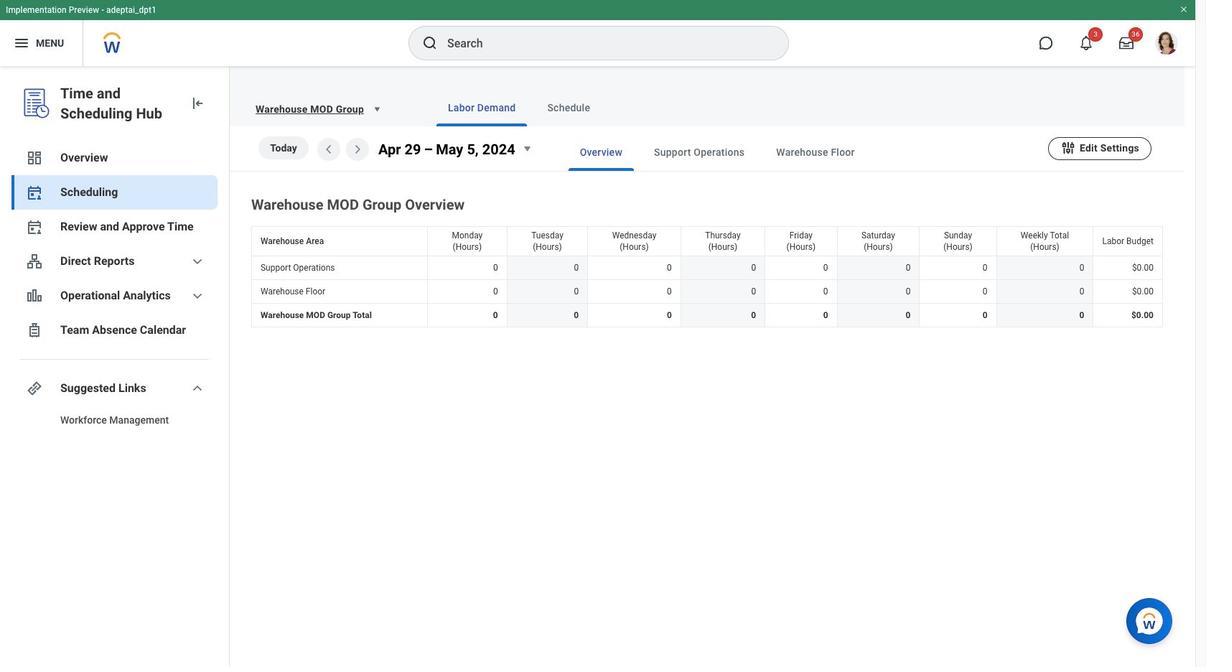 Task type: describe. For each thing, give the bounding box(es) containing it.
justify image
[[13, 34, 30, 52]]

task timeoff image
[[26, 322, 43, 339]]

chart image
[[26, 287, 43, 305]]

profile logan mcneil image
[[1156, 32, 1179, 58]]

1 horizontal spatial caret down small image
[[518, 140, 536, 157]]

search image
[[422, 34, 439, 52]]

chevron down small image for link image
[[189, 380, 206, 397]]

chevron left small image
[[320, 141, 338, 158]]

navigation pane region
[[0, 66, 230, 667]]

calendar user solid image
[[26, 218, 43, 236]]

0 vertical spatial tab list
[[408, 89, 1168, 126]]

dashboard image
[[26, 149, 43, 167]]



Task type: vqa. For each thing, say whether or not it's contained in the screenshot.
the Total
no



Task type: locate. For each thing, give the bounding box(es) containing it.
1 chevron down small image from the top
[[189, 253, 206, 270]]

configure image
[[1061, 140, 1077, 155]]

tab panel
[[230, 126, 1185, 330]]

1 vertical spatial caret down small image
[[518, 140, 536, 157]]

close environment banner image
[[1180, 5, 1189, 14]]

Search Workday  search field
[[447, 27, 759, 59]]

0 horizontal spatial caret down small image
[[370, 102, 384, 116]]

transformation import image
[[189, 95, 206, 112]]

chevron down small image
[[189, 287, 206, 305]]

2 chevron down small image from the top
[[189, 380, 206, 397]]

notifications large image
[[1080, 36, 1094, 50]]

inbox large image
[[1120, 36, 1134, 50]]

chevron down small image
[[189, 253, 206, 270], [189, 380, 206, 397]]

banner
[[0, 0, 1196, 66]]

view team image
[[26, 253, 43, 270]]

0 vertical spatial caret down small image
[[370, 102, 384, 116]]

calendar user solid image
[[26, 184, 43, 201]]

time and scheduling hub element
[[60, 83, 177, 124]]

1 vertical spatial tab list
[[540, 134, 1049, 171]]

0 vertical spatial chevron down small image
[[189, 253, 206, 270]]

1 vertical spatial chevron down small image
[[189, 380, 206, 397]]

caret down small image
[[370, 102, 384, 116], [518, 140, 536, 157]]

tab list
[[408, 89, 1168, 126], [540, 134, 1049, 171]]

chevron down small image for view team image
[[189, 253, 206, 270]]

link image
[[26, 380, 43, 397]]

chevron right small image
[[349, 141, 366, 158]]



